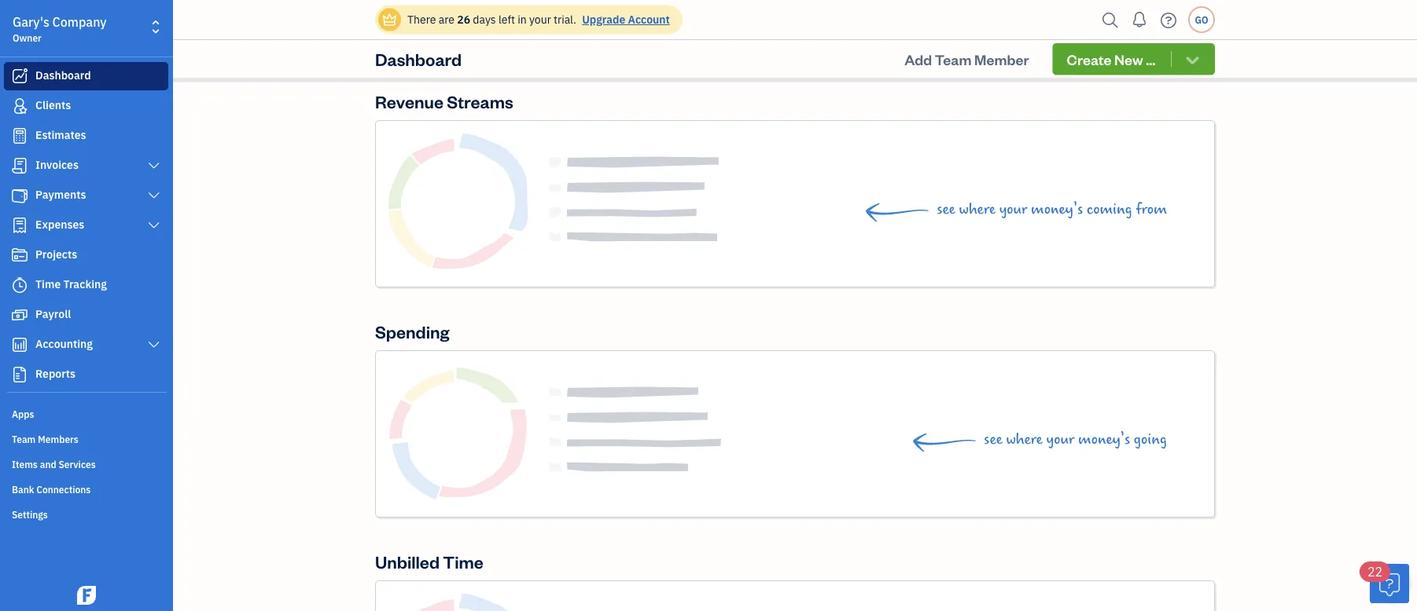 Task type: locate. For each thing, give the bounding box(es) containing it.
0 vertical spatial see
[[937, 201, 955, 218]]

your
[[529, 12, 551, 27], [999, 201, 1027, 218], [1046, 431, 1074, 448]]

team
[[935, 50, 972, 68], [12, 433, 36, 446]]

bank connections link
[[4, 477, 168, 501]]

items and services link
[[4, 452, 168, 476]]

dashboard up clients
[[35, 68, 91, 83]]

…
[[1146, 50, 1155, 68]]

0 horizontal spatial your
[[529, 12, 551, 27]]

add
[[905, 50, 932, 68]]

time right unbilled
[[443, 551, 483, 573]]

chevron large down image inside invoices link
[[147, 160, 161, 172]]

chevron large down image up chevron large down icon
[[147, 160, 161, 172]]

1 horizontal spatial where
[[1006, 431, 1043, 448]]

1 chevron large down image from the top
[[147, 160, 161, 172]]

time tracking link
[[4, 271, 168, 300]]

streams
[[447, 90, 513, 113]]

create new … button
[[1053, 43, 1215, 75]]

22
[[1367, 564, 1383, 581]]

payroll
[[35, 307, 71, 322]]

invoices
[[35, 158, 79, 172]]

apps
[[12, 408, 34, 421]]

notifications image
[[1127, 4, 1152, 35]]

1 horizontal spatial time
[[443, 551, 483, 573]]

0 vertical spatial chevron large down image
[[147, 160, 161, 172]]

chevrondown image
[[1183, 51, 1202, 67]]

dashboard down there
[[375, 48, 462, 70]]

1 vertical spatial your
[[999, 201, 1027, 218]]

team down apps
[[12, 433, 36, 446]]

2 vertical spatial your
[[1046, 431, 1074, 448]]

go button
[[1188, 6, 1215, 33]]

chart image
[[10, 337, 29, 353]]

see
[[937, 201, 955, 218], [984, 431, 1002, 448]]

search image
[[1098, 8, 1123, 32]]

0 vertical spatial money's
[[1031, 201, 1083, 218]]

where
[[959, 201, 996, 218], [1006, 431, 1043, 448]]

dashboard
[[375, 48, 462, 70], [35, 68, 91, 83]]

0 horizontal spatial where
[[959, 201, 996, 218]]

expenses link
[[4, 212, 168, 240]]

2 chevron large down image from the top
[[147, 219, 161, 232]]

chevron large down image for invoices
[[147, 160, 161, 172]]

time right timer image
[[35, 277, 61, 292]]

members
[[38, 433, 78, 446]]

1 vertical spatial team
[[12, 433, 36, 446]]

revenue streams
[[375, 90, 513, 113]]

time inside time tracking link
[[35, 277, 61, 292]]

chevron large down image inside expenses link
[[147, 219, 161, 232]]

money's left the going
[[1078, 431, 1130, 448]]

0 vertical spatial where
[[959, 201, 996, 218]]

1 vertical spatial see
[[984, 431, 1002, 448]]

accounting
[[35, 337, 93, 352]]

2 horizontal spatial your
[[1046, 431, 1074, 448]]

0 horizontal spatial team
[[12, 433, 36, 446]]

chevron large down image down chevron large down icon
[[147, 219, 161, 232]]

1 vertical spatial money's
[[1078, 431, 1130, 448]]

chevron large down image
[[147, 190, 161, 202]]

expenses
[[35, 217, 84, 232]]

1 vertical spatial chevron large down image
[[147, 219, 161, 232]]

payroll link
[[4, 301, 168, 329]]

tracking
[[63, 277, 107, 292]]

0 horizontal spatial see
[[937, 201, 955, 218]]

see where your money's coming from
[[937, 201, 1167, 218]]

crown image
[[381, 11, 398, 28]]

upgrade account link
[[579, 12, 670, 27]]

22 button
[[1360, 562, 1409, 604]]

1 horizontal spatial your
[[999, 201, 1027, 218]]

team inside main element
[[12, 433, 36, 446]]

see for see where your money's coming from
[[937, 201, 955, 218]]

1 vertical spatial time
[[443, 551, 483, 573]]

3 chevron large down image from the top
[[147, 339, 161, 352]]

0 vertical spatial time
[[35, 277, 61, 292]]

1 horizontal spatial dashboard
[[375, 48, 462, 70]]

go to help image
[[1156, 8, 1181, 32]]

team right add
[[935, 50, 972, 68]]

time
[[35, 277, 61, 292], [443, 551, 483, 573]]

1 vertical spatial where
[[1006, 431, 1043, 448]]

spending
[[375, 321, 449, 343]]

upgrade
[[582, 12, 625, 27]]

settings link
[[4, 502, 168, 526]]

0 horizontal spatial dashboard
[[35, 68, 91, 83]]

0 vertical spatial team
[[935, 50, 972, 68]]

chevron large down image
[[147, 160, 161, 172], [147, 219, 161, 232], [147, 339, 161, 352]]

1 horizontal spatial see
[[984, 431, 1002, 448]]

add team member button
[[890, 43, 1043, 75]]

accounting link
[[4, 331, 168, 359]]

gary's company owner
[[13, 14, 107, 44]]

0 horizontal spatial time
[[35, 277, 61, 292]]

time tracking
[[35, 277, 107, 292]]

main element
[[0, 0, 212, 612]]

money's left coming at top
[[1031, 201, 1083, 218]]

estimate image
[[10, 128, 29, 144]]

report image
[[10, 367, 29, 383]]

money's
[[1031, 201, 1083, 218], [1078, 431, 1130, 448]]

money's for coming
[[1031, 201, 1083, 218]]

2 vertical spatial chevron large down image
[[147, 339, 161, 352]]

see for see where your money's going
[[984, 431, 1002, 448]]

chevron large down image up reports link
[[147, 339, 161, 352]]

clients
[[35, 98, 71, 112]]

1 horizontal spatial team
[[935, 50, 972, 68]]

timer image
[[10, 278, 29, 293]]



Task type: describe. For each thing, give the bounding box(es) containing it.
26
[[457, 12, 470, 27]]

project image
[[10, 248, 29, 263]]

going
[[1134, 431, 1167, 448]]

see where your money's going
[[984, 431, 1167, 448]]

add team member
[[905, 50, 1029, 68]]

items
[[12, 458, 38, 471]]

where for see where your money's going
[[1006, 431, 1043, 448]]

apps link
[[4, 402, 168, 425]]

reports
[[35, 367, 75, 381]]

expense image
[[10, 218, 29, 234]]

owner
[[13, 31, 42, 44]]

client image
[[10, 98, 29, 114]]

left
[[498, 12, 515, 27]]

from
[[1136, 201, 1167, 218]]

create new …
[[1067, 50, 1155, 68]]

team members
[[12, 433, 78, 446]]

chevron large down image for expenses
[[147, 219, 161, 232]]

projects
[[35, 247, 77, 262]]

your for see where your money's coming from
[[999, 201, 1027, 218]]

bank connections
[[12, 484, 91, 496]]

go
[[1195, 13, 1208, 26]]

unbilled
[[375, 551, 440, 573]]

and
[[40, 458, 56, 471]]

projects link
[[4, 241, 168, 270]]

create
[[1067, 50, 1112, 68]]

unbilled time
[[375, 551, 483, 573]]

team inside button
[[935, 50, 972, 68]]

settings
[[12, 509, 48, 521]]

reports link
[[4, 361, 168, 389]]

account
[[628, 12, 670, 27]]

connections
[[36, 484, 91, 496]]

team members link
[[4, 427, 168, 451]]

coming
[[1087, 201, 1132, 218]]

there
[[407, 12, 436, 27]]

bank
[[12, 484, 34, 496]]

dashboard link
[[4, 62, 168, 90]]

payments
[[35, 188, 86, 202]]

company
[[52, 14, 107, 30]]

estimates
[[35, 128, 86, 142]]

are
[[439, 12, 454, 27]]

freshbooks image
[[74, 587, 99, 605]]

invoice image
[[10, 158, 29, 174]]

your for see where your money's going
[[1046, 431, 1074, 448]]

dashboard image
[[10, 68, 29, 84]]

invoices link
[[4, 152, 168, 180]]

member
[[974, 50, 1029, 68]]

estimates link
[[4, 122, 168, 150]]

services
[[59, 458, 96, 471]]

new
[[1114, 50, 1143, 68]]

there are 26 days left in your trial. upgrade account
[[407, 12, 670, 27]]

money's for going
[[1078, 431, 1130, 448]]

0 vertical spatial your
[[529, 12, 551, 27]]

money image
[[10, 307, 29, 323]]

revenue
[[375, 90, 443, 113]]

in
[[518, 12, 527, 27]]

items and services
[[12, 458, 96, 471]]

resource center badge image
[[1370, 565, 1409, 604]]

dashboard inside dashboard link
[[35, 68, 91, 83]]

gary's
[[13, 14, 49, 30]]

where for see where your money's coming from
[[959, 201, 996, 218]]

trial.
[[554, 12, 576, 27]]

chevron large down image for accounting
[[147, 339, 161, 352]]

days
[[473, 12, 496, 27]]

payment image
[[10, 188, 29, 204]]

payments link
[[4, 182, 168, 210]]

clients link
[[4, 92, 168, 120]]



Task type: vqa. For each thing, say whether or not it's contained in the screenshot.
GO
yes



